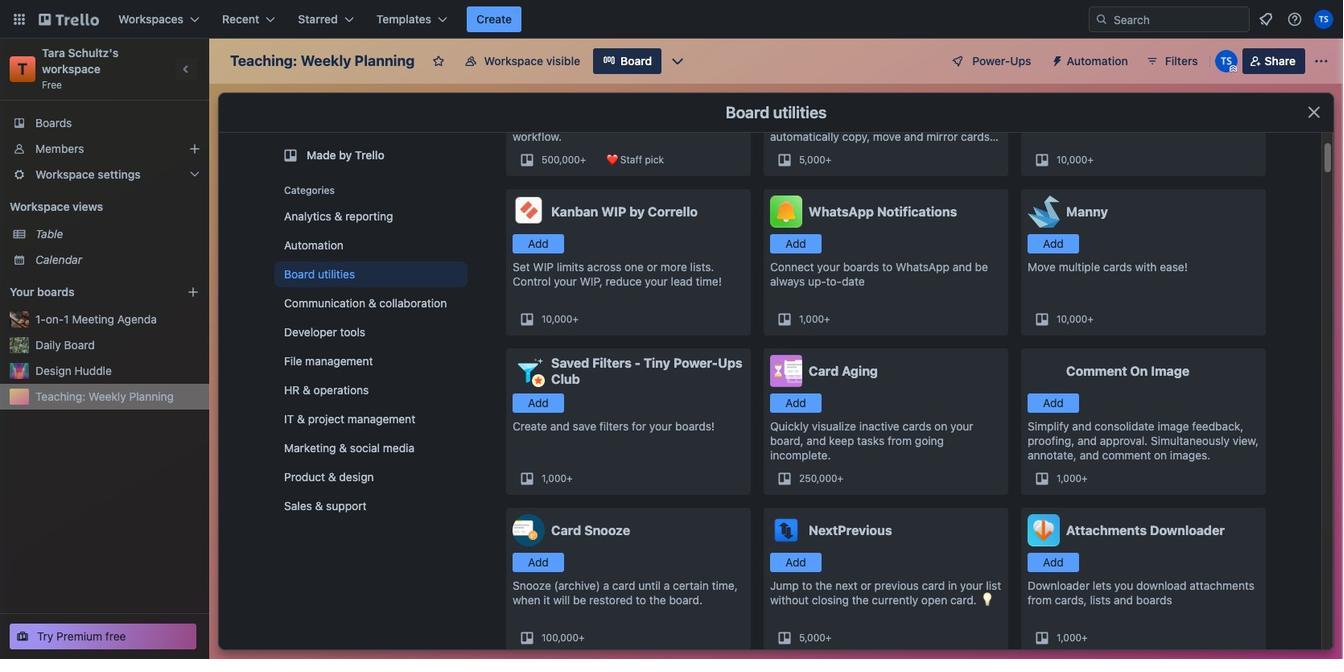 Task type: locate. For each thing, give the bounding box(es) containing it.
mirror
[[926, 130, 958, 143]]

& left design
[[328, 470, 336, 484]]

create inside the save hours per week, every week. create workflows across trello boards to automatically copy, move and mirror cards across boards.
[[949, 101, 984, 114]]

workspace for workspace visible
[[484, 54, 543, 68]]

to down the until
[[636, 593, 646, 607]]

1,000 down 'cards,'
[[1057, 632, 1082, 644]]

1 vertical spatial card
[[551, 523, 581, 538]]

be inside connect your boards to whatsapp and be always up-to-date
[[975, 260, 988, 274]]

save inside automatically copy trello cards for repeated tasks to save time and bring process to your workflow.
[[557, 115, 580, 129]]

on up going
[[934, 419, 947, 433]]

free
[[42, 79, 62, 91]]

add button up 'cards,'
[[1028, 553, 1079, 572]]

cards inside automatically copy trello cards for repeated tasks to save time and bring process to your workflow.
[[646, 101, 675, 114]]

premium
[[56, 629, 102, 643]]

and down you
[[1114, 593, 1133, 607]]

members
[[35, 142, 84, 155]]

add up set
[[528, 237, 549, 250]]

10,000 for kanban wip by corrello
[[542, 313, 573, 325]]

add button up set
[[513, 234, 564, 253]]

1 card from the left
[[612, 579, 635, 592]]

tasks down inactive
[[857, 434, 885, 447]]

from inside 'downloader lets you download attachments from cards, lists and boards'
[[1028, 593, 1052, 607]]

by right made
[[339, 148, 352, 162]]

weekly
[[301, 52, 351, 69], [89, 389, 126, 403]]

reduce
[[606, 274, 642, 288]]

t
[[18, 60, 28, 78]]

1 vertical spatial 5,000
[[799, 632, 825, 644]]

0 vertical spatial teaching: weekly planning
[[230, 52, 415, 69]]

automation down search image
[[1067, 54, 1128, 68]]

for inside automatically copy trello cards for repeated tasks to save time and bring process to your workflow.
[[678, 101, 692, 114]]

2 vertical spatial across
[[587, 260, 621, 274]]

and inside 'downloader lets you download attachments from cards, lists and boards'
[[1114, 593, 1133, 607]]

weekly inside board name text box
[[301, 52, 351, 69]]

& right 'sales'
[[315, 499, 323, 513]]

for for cards
[[678, 101, 692, 114]]

automation inside button
[[1067, 54, 1128, 68]]

search image
[[1095, 13, 1108, 26]]

1 vertical spatial or
[[861, 579, 871, 592]]

and inside the save hours per week, every week. create workflows across trello boards to automatically copy, move and mirror cards across boards.
[[904, 130, 923, 143]]

teaching: weekly planning down huddle
[[35, 389, 174, 403]]

when
[[513, 593, 540, 607]]

workspaces button
[[109, 6, 209, 32]]

downloader up 'cards,'
[[1028, 579, 1090, 592]]

5,000 down automatically
[[799, 154, 825, 166]]

add button for attachments downloader
[[1028, 553, 1079, 572]]

boards!
[[675, 419, 715, 433]]

collaboration
[[379, 296, 447, 310]]

0 vertical spatial teaching:
[[230, 52, 297, 69]]

planning inside board name text box
[[355, 52, 415, 69]]

0 horizontal spatial planning
[[129, 389, 174, 403]]

add button up connect
[[770, 234, 822, 253]]

1,000 for whatsapp notifications
[[799, 313, 824, 325]]

1,000 down up-
[[799, 313, 824, 325]]

cards right mirror
[[961, 130, 990, 143]]

0 horizontal spatial teaching:
[[35, 389, 86, 403]]

& for product
[[328, 470, 336, 484]]

0 horizontal spatial utilities
[[318, 267, 355, 281]]

& for communication
[[368, 296, 376, 310]]

cards
[[646, 101, 675, 114], [1110, 101, 1139, 114], [961, 130, 990, 143], [1103, 260, 1132, 274], [903, 419, 931, 433]]

to down whatsapp notifications
[[882, 260, 893, 274]]

across down automatically
[[770, 144, 804, 158]]

board
[[621, 54, 652, 68], [726, 103, 769, 122], [284, 267, 315, 281], [64, 338, 95, 352]]

from left 'cards,'
[[1028, 593, 1052, 607]]

add up it
[[528, 555, 549, 569]]

1 5,000 + from the top
[[799, 154, 832, 166]]

0 vertical spatial ups
[[1010, 54, 1031, 68]]

0 vertical spatial from
[[888, 434, 912, 447]]

trello
[[614, 101, 643, 114], [863, 115, 891, 129], [355, 148, 384, 162]]

currently
[[872, 593, 918, 607]]

workspace up table
[[10, 200, 70, 213]]

simplify and consolidate image feedback, proofing, and approval. simultaneously view, annotate, and comment on images.
[[1028, 419, 1259, 462]]

downloader up download
[[1150, 523, 1225, 538]]

trello for made by trello
[[355, 148, 384, 162]]

1 vertical spatial planning
[[129, 389, 174, 403]]

trello up bring
[[614, 101, 643, 114]]

& left social
[[339, 441, 347, 455]]

250,000
[[799, 472, 837, 484]]

1,000 + down 'cards,'
[[1057, 632, 1088, 644]]

and left comment
[[1080, 448, 1099, 462]]

1,000 +
[[799, 313, 830, 325], [542, 472, 573, 484], [1057, 472, 1088, 484], [1057, 632, 1088, 644]]

this member is an admin of this board. image
[[1229, 65, 1237, 72]]

downloader inside 'downloader lets you download attachments from cards, lists and boards'
[[1028, 579, 1090, 592]]

10,000 down multiple
[[1057, 313, 1088, 325]]

management down hr & operations link
[[348, 412, 415, 426]]

incomplete.
[[770, 448, 831, 462]]

members link
[[0, 136, 209, 162]]

for up process
[[678, 101, 692, 114]]

10,000 + for kanban wip by corrello
[[542, 313, 579, 325]]

cards for synced
[[1110, 101, 1139, 114]]

1-on-1 meeting agenda link
[[35, 311, 200, 328]]

management up operations
[[305, 354, 373, 368]]

notifications
[[877, 204, 957, 219]]

1 vertical spatial snooze
[[513, 579, 551, 592]]

add up simplify
[[1043, 396, 1064, 410]]

1 vertical spatial ups
[[718, 356, 743, 370]]

add button for card aging
[[770, 394, 822, 413]]

add button up jump
[[770, 553, 822, 572]]

workspace navigation collapse icon image
[[175, 58, 198, 80]]

board up communication
[[284, 267, 315, 281]]

teaching: weekly planning
[[230, 52, 415, 69], [35, 389, 174, 403]]

0 vertical spatial downloader
[[1150, 523, 1225, 538]]

0 vertical spatial workspace
[[484, 54, 543, 68]]

card up restored
[[612, 579, 635, 592]]

+ for card snooze
[[579, 632, 585, 644]]

0 horizontal spatial downloader
[[1028, 579, 1090, 592]]

1 horizontal spatial on
[[1154, 448, 1167, 462]]

0 horizontal spatial card
[[612, 579, 635, 592]]

trello up move
[[863, 115, 891, 129]]

100,000
[[542, 632, 579, 644]]

limits
[[557, 260, 584, 274]]

or right next
[[861, 579, 871, 592]]

create
[[476, 12, 512, 26], [949, 101, 984, 114], [513, 419, 547, 433]]

1,000 + for saved filters - tiny power-ups club
[[542, 472, 573, 484]]

on inside simplify and consolidate image feedback, proofing, and approval. simultaneously view, annotate, and comment on images.
[[1154, 448, 1167, 462]]

cards inside keep groups of cards synced between each other.
[[1110, 101, 1139, 114]]

0 vertical spatial board utilities
[[726, 103, 827, 122]]

back to home image
[[39, 6, 99, 32]]

to inside snooze (archive) a card until a certain time, when it will be restored to the board.
[[636, 593, 646, 607]]

0 vertical spatial trello
[[614, 101, 643, 114]]

-
[[635, 356, 641, 370]]

1 horizontal spatial tasks
[[857, 434, 885, 447]]

from down inactive
[[888, 434, 912, 447]]

tara schultz (taraschultz7) image
[[1314, 10, 1333, 29]]

0 horizontal spatial power-
[[673, 356, 718, 370]]

wip right 'kanban' on the left
[[601, 204, 626, 219]]

10,000 + down multiple
[[1057, 313, 1094, 325]]

add for whatsapp notifications
[[785, 237, 806, 250]]

ups
[[1010, 54, 1031, 68], [718, 356, 743, 370]]

boards inside the save hours per week, every week. create workflows across trello boards to automatically copy, move and mirror cards across boards.
[[894, 115, 930, 129]]

across down per
[[825, 115, 860, 129]]

cards up bring
[[646, 101, 675, 114]]

1 vertical spatial create
[[949, 101, 984, 114]]

0 vertical spatial wip
[[601, 204, 626, 219]]

1 vertical spatial teaching:
[[35, 389, 86, 403]]

+ for attachments downloader
[[1082, 632, 1088, 644]]

ups inside the saved filters - tiny power-ups club
[[718, 356, 743, 370]]

0 vertical spatial card
[[809, 364, 839, 378]]

0 horizontal spatial teaching: weekly planning
[[35, 389, 174, 403]]

star or unstar board image
[[433, 55, 445, 68]]

views
[[72, 200, 103, 213]]

the down the until
[[649, 593, 666, 607]]

1 vertical spatial from
[[1028, 593, 1052, 607]]

power- left sm image
[[972, 54, 1010, 68]]

board inside board utilities "link"
[[284, 267, 315, 281]]

power- inside power-ups button
[[972, 54, 1010, 68]]

0 horizontal spatial snooze
[[513, 579, 551, 592]]

planning down the design huddle "link"
[[129, 389, 174, 403]]

1 vertical spatial downloader
[[1028, 579, 1090, 592]]

0 horizontal spatial on
[[934, 419, 947, 433]]

0 horizontal spatial create
[[476, 12, 512, 26]]

boards down download
[[1136, 593, 1172, 607]]

0 horizontal spatial tasks
[[513, 115, 540, 129]]

trello inside the save hours per week, every week. create workflows across trello boards to automatically copy, move and mirror cards across boards.
[[863, 115, 891, 129]]

power- inside the saved filters - tiny power-ups club
[[673, 356, 718, 370]]

create for create
[[476, 12, 512, 26]]

1 vertical spatial teaching: weekly planning
[[35, 389, 174, 403]]

1 vertical spatial board utilities
[[284, 267, 355, 281]]

to inside connect your boards to whatsapp and be always up-to-date
[[882, 260, 893, 274]]

boards
[[894, 115, 930, 129], [843, 260, 879, 274], [37, 285, 75, 299], [1136, 593, 1172, 607]]

board utilities up communication
[[284, 267, 355, 281]]

your inside automatically copy trello cards for repeated tasks to save time and bring process to your workflow.
[[719, 115, 742, 129]]

wip inside set wip limits across one or more lists. control your wip, reduce your lead time!
[[533, 260, 554, 274]]

card
[[809, 364, 839, 378], [551, 523, 581, 538]]

simplify
[[1028, 419, 1069, 433]]

2 vertical spatial trello
[[355, 148, 384, 162]]

1 horizontal spatial automation
[[1067, 54, 1128, 68]]

cards right "of"
[[1110, 101, 1139, 114]]

0 horizontal spatial filters
[[592, 356, 632, 370]]

100,000 +
[[542, 632, 585, 644]]

1 horizontal spatial card
[[809, 364, 839, 378]]

synced
[[1142, 101, 1179, 114]]

1 vertical spatial wip
[[533, 260, 554, 274]]

1 vertical spatial on
[[1154, 448, 1167, 462]]

add button up quickly
[[770, 394, 822, 413]]

0 vertical spatial automation
[[1067, 54, 1128, 68]]

view,
[[1233, 434, 1259, 447]]

(archive)
[[554, 579, 600, 592]]

filters inside the saved filters - tiny power-ups club
[[592, 356, 632, 370]]

0 vertical spatial power-
[[972, 54, 1010, 68]]

calendar link
[[35, 252, 200, 268]]

open
[[921, 593, 947, 607]]

0 horizontal spatial whatsapp
[[809, 204, 874, 219]]

utilities up communication
[[318, 267, 355, 281]]

trello inside made by trello link
[[355, 148, 384, 162]]

+ for whatsapp notifications
[[824, 313, 830, 325]]

1 horizontal spatial utilities
[[773, 103, 827, 122]]

power-
[[972, 54, 1010, 68], [673, 356, 718, 370]]

downloader
[[1150, 523, 1225, 538], [1028, 579, 1090, 592]]

teaching: down recent popup button
[[230, 52, 297, 69]]

wip,
[[580, 274, 603, 288]]

power-ups
[[972, 54, 1031, 68]]

1 horizontal spatial for
[[678, 101, 692, 114]]

snooze inside snooze (archive) a card until a certain time, when it will be restored to the board.
[[513, 579, 551, 592]]

1 horizontal spatial ups
[[1010, 54, 1031, 68]]

1,000
[[799, 313, 824, 325], [542, 472, 567, 484], [1057, 472, 1082, 484], [1057, 632, 1082, 644]]

for right filters at the bottom left
[[632, 419, 646, 433]]

1 vertical spatial utilities
[[318, 267, 355, 281]]

and up incomplete.
[[807, 434, 826, 447]]

1 vertical spatial be
[[573, 593, 586, 607]]

1 horizontal spatial filters
[[1165, 54, 1198, 68]]

+ for card aging
[[837, 472, 843, 484]]

across up the wip,
[[587, 260, 621, 274]]

and inside automatically copy trello cards for repeated tasks to save time and bring process to your workflow.
[[609, 115, 628, 129]]

workspace down create button
[[484, 54, 543, 68]]

be down (archive)
[[573, 593, 586, 607]]

tasks
[[513, 115, 540, 129], [857, 434, 885, 447]]

board left 'save'
[[726, 103, 769, 122]]

5,000 down "closing"
[[799, 632, 825, 644]]

1,000 up card snooze
[[542, 472, 567, 484]]

+ for comment on image
[[1082, 472, 1088, 484]]

the down next
[[852, 593, 869, 607]]

or right "one"
[[647, 260, 658, 274]]

2 horizontal spatial across
[[825, 115, 860, 129]]

table link
[[35, 226, 200, 242]]

design huddle
[[35, 364, 112, 377]]

1 horizontal spatial planning
[[355, 52, 415, 69]]

add button for nextprevious
[[770, 553, 822, 572]]

💡
[[980, 593, 994, 607]]

the
[[815, 579, 832, 592], [649, 593, 666, 607], [852, 593, 869, 607]]

1 vertical spatial whatsapp
[[896, 260, 950, 274]]

1,000 for attachments downloader
[[1057, 632, 1082, 644]]

0 vertical spatial on
[[934, 419, 947, 433]]

2 horizontal spatial trello
[[863, 115, 891, 129]]

5,000 +
[[799, 154, 832, 166], [799, 632, 832, 644]]

1 horizontal spatial power-
[[972, 54, 1010, 68]]

communication & collaboration link
[[274, 291, 468, 316]]

whatsapp
[[809, 204, 874, 219], [896, 260, 950, 274]]

across inside set wip limits across one or more lists. control your wip, reduce your lead time!
[[587, 260, 621, 274]]

1 vertical spatial power-
[[673, 356, 718, 370]]

0 horizontal spatial a
[[603, 579, 609, 592]]

0 horizontal spatial wip
[[533, 260, 554, 274]]

card snooze
[[551, 523, 630, 538]]

free
[[105, 629, 126, 643]]

1 horizontal spatial across
[[770, 144, 804, 158]]

0 horizontal spatial trello
[[355, 148, 384, 162]]

set
[[513, 260, 530, 274]]

add up jump
[[785, 555, 806, 569]]

pick
[[645, 154, 664, 166]]

marketing & social media link
[[274, 435, 468, 461]]

0 vertical spatial by
[[339, 148, 352, 162]]

1 horizontal spatial card
[[922, 579, 945, 592]]

teaching: weekly planning down starred "dropdown button"
[[230, 52, 415, 69]]

+ for kanban wip by corrello
[[573, 313, 579, 325]]

attachments downloader
[[1066, 523, 1225, 538]]

& for it
[[297, 412, 305, 426]]

add button up simplify
[[1028, 394, 1079, 413]]

sm image
[[1044, 48, 1067, 71]]

cards inside the save hours per week, every week. create workflows across trello boards to automatically copy, move and mirror cards across boards.
[[961, 130, 990, 143]]

create inside button
[[476, 12, 512, 26]]

download
[[1136, 579, 1187, 592]]

whatsapp down boards.
[[809, 204, 874, 219]]

to up mirror
[[933, 115, 944, 129]]

to down automatically
[[543, 115, 553, 129]]

wip up control
[[533, 260, 554, 274]]

0 vertical spatial filters
[[1165, 54, 1198, 68]]

card for card aging
[[809, 364, 839, 378]]

1 horizontal spatial weekly
[[301, 52, 351, 69]]

board utilities up automatically
[[726, 103, 827, 122]]

to right jump
[[802, 579, 812, 592]]

cards inside quickly visualize inactive cards on your board, and keep tasks from going incomplete.
[[903, 419, 931, 433]]

1 horizontal spatial teaching: weekly planning
[[230, 52, 415, 69]]

add for manny
[[1043, 237, 1064, 250]]

analytics & reporting
[[284, 209, 393, 223]]

workspace inside button
[[484, 54, 543, 68]]

a
[[603, 579, 609, 592], [664, 579, 670, 592]]

add button for manny
[[1028, 234, 1079, 253]]

add button up it
[[513, 553, 564, 572]]

0 horizontal spatial across
[[587, 260, 621, 274]]

1,000 + for whatsapp notifications
[[799, 313, 830, 325]]

your inside jump to the next or previous card in your list without closing the currently open card. 💡
[[960, 579, 983, 592]]

1 horizontal spatial teaching:
[[230, 52, 297, 69]]

2 horizontal spatial create
[[949, 101, 984, 114]]

& right "it"
[[297, 412, 305, 426]]

add up create and save filters for your boards!
[[528, 396, 549, 410]]

0 vertical spatial tasks
[[513, 115, 540, 129]]

+ for nextprevious
[[825, 632, 832, 644]]

going
[[915, 434, 944, 447]]

daily board
[[35, 338, 95, 352]]

0 vertical spatial across
[[825, 115, 860, 129]]

0 vertical spatial 5,000 +
[[799, 154, 832, 166]]

each
[[1230, 101, 1255, 114]]

and down notifications
[[953, 260, 972, 274]]

automation down analytics
[[284, 238, 344, 252]]

0 vertical spatial or
[[647, 260, 658, 274]]

and inside connect your boards to whatsapp and be always up-to-date
[[953, 260, 972, 274]]

from inside quickly visualize inactive cards on your board, and keep tasks from going incomplete.
[[888, 434, 912, 447]]

1 horizontal spatial trello
[[614, 101, 643, 114]]

categories
[[284, 184, 335, 196]]

trello inside automatically copy trello cards for repeated tasks to save time and bring process to your workflow.
[[614, 101, 643, 114]]

and right the proofing,
[[1078, 434, 1097, 447]]

social
[[350, 441, 380, 455]]

the up "closing"
[[815, 579, 832, 592]]

1 vertical spatial by
[[629, 204, 645, 219]]

teaching: down "design"
[[35, 389, 86, 403]]

workspace
[[484, 54, 543, 68], [35, 167, 95, 181], [10, 200, 70, 213]]

tara schultz (taraschultz7) image
[[1215, 50, 1237, 72]]

add button up move
[[1028, 234, 1079, 253]]

by left corrello
[[629, 204, 645, 219]]

1 vertical spatial workspace
[[35, 167, 95, 181]]

10,000 + up saved
[[542, 313, 579, 325]]

0 vertical spatial create
[[476, 12, 512, 26]]

restored
[[589, 593, 633, 607]]

a right the until
[[664, 579, 670, 592]]

workspace inside dropdown button
[[35, 167, 95, 181]]

0 vertical spatial save
[[557, 115, 580, 129]]

filters button
[[1141, 48, 1203, 74]]

weekly down the design huddle "link"
[[89, 389, 126, 403]]

add button for card snooze
[[513, 553, 564, 572]]

move
[[1028, 260, 1056, 274]]

0 vertical spatial for
[[678, 101, 692, 114]]

1 vertical spatial 5,000 +
[[799, 632, 832, 644]]

0 horizontal spatial or
[[647, 260, 658, 274]]

design
[[339, 470, 374, 484]]

starred
[[298, 12, 338, 26]]

& right hr
[[303, 383, 310, 397]]

card.
[[950, 593, 977, 607]]

add up quickly
[[785, 396, 806, 410]]

wip
[[601, 204, 626, 219], [533, 260, 554, 274]]

add button down the club
[[513, 394, 564, 413]]

boards down every
[[894, 115, 930, 129]]

card left aging on the bottom
[[809, 364, 839, 378]]

& for analytics
[[334, 209, 342, 223]]

& right analytics
[[334, 209, 342, 223]]

2 a from the left
[[664, 579, 670, 592]]

automatically
[[770, 130, 839, 143]]

ups inside button
[[1010, 54, 1031, 68]]

0 horizontal spatial from
[[888, 434, 912, 447]]

board inside board link
[[621, 54, 652, 68]]

to
[[543, 115, 553, 129], [706, 115, 716, 129], [933, 115, 944, 129], [882, 260, 893, 274], [802, 579, 812, 592], [636, 593, 646, 607]]

save down automatically
[[557, 115, 580, 129]]

0 horizontal spatial the
[[649, 593, 666, 607]]

0 vertical spatial snooze
[[584, 523, 630, 538]]

1 horizontal spatial board utilities
[[726, 103, 827, 122]]

0 horizontal spatial card
[[551, 523, 581, 538]]

ups right tiny
[[718, 356, 743, 370]]

workflows
[[770, 115, 822, 129]]

customize views image
[[670, 53, 686, 69]]

save left filters at the bottom left
[[573, 419, 596, 433]]

to inside the save hours per week, every week. create workflows across trello boards to automatically copy, move and mirror cards across boards.
[[933, 115, 944, 129]]

add for kanban wip by corrello
[[528, 237, 549, 250]]

0 horizontal spatial be
[[573, 593, 586, 607]]

comment
[[1102, 448, 1151, 462]]

2 vertical spatial create
[[513, 419, 547, 433]]

1,000 + up card snooze
[[542, 472, 573, 484]]

saved filters - tiny power-ups club
[[551, 356, 743, 386]]

card inside snooze (archive) a card until a certain time, when it will be restored to the board.
[[612, 579, 635, 592]]

& inside "link"
[[339, 441, 347, 455]]

cards up going
[[903, 419, 931, 433]]

1 vertical spatial trello
[[863, 115, 891, 129]]

teaching: weekly planning link
[[35, 389, 200, 405]]

daily
[[35, 338, 61, 352]]

to inside jump to the next or previous card in your list without closing the currently open card. 💡
[[802, 579, 812, 592]]

kanban wip by corrello
[[551, 204, 698, 219]]

2 card from the left
[[922, 579, 945, 592]]



Task type: vqa. For each thing, say whether or not it's contained in the screenshot.


Task type: describe. For each thing, give the bounding box(es) containing it.
filters inside button
[[1165, 54, 1198, 68]]

kanban
[[551, 204, 598, 219]]

daily board link
[[35, 337, 200, 353]]

connect
[[770, 260, 814, 274]]

lists
[[1090, 593, 1111, 607]]

it
[[544, 593, 550, 607]]

add button for kanban wip by corrello
[[513, 234, 564, 253]]

filters
[[599, 419, 629, 433]]

you
[[1114, 579, 1133, 592]]

tara schultz's workspace free
[[42, 46, 121, 91]]

groups
[[1057, 101, 1093, 114]]

made by trello link
[[274, 139, 468, 171]]

or inside set wip limits across one or more lists. control your wip, reduce your lead time!
[[647, 260, 658, 274]]

between
[[1182, 101, 1227, 114]]

1 vertical spatial weekly
[[89, 389, 126, 403]]

open information menu image
[[1287, 11, 1303, 27]]

10,000 + for manny
[[1057, 313, 1094, 325]]

your boards with 4 items element
[[10, 282, 163, 302]]

1 a from the left
[[603, 579, 609, 592]]

wip for limits
[[533, 260, 554, 274]]

add for nextprevious
[[785, 555, 806, 569]]

2 5,000 + from the top
[[799, 632, 832, 644]]

be inside snooze (archive) a card until a certain time, when it will be restored to the board.
[[573, 593, 586, 607]]

cards left with
[[1103, 260, 1132, 274]]

create for create and save filters for your boards!
[[513, 419, 547, 433]]

1 horizontal spatial the
[[815, 579, 832, 592]]

quickly
[[770, 419, 809, 433]]

automation link
[[274, 233, 468, 258]]

10,000 + down other.
[[1057, 154, 1094, 166]]

image
[[1158, 419, 1189, 433]]

0 vertical spatial utilities
[[773, 103, 827, 122]]

lead
[[671, 274, 693, 288]]

on inside quickly visualize inactive cards on your board, and keep tasks from going incomplete.
[[934, 419, 947, 433]]

Search field
[[1108, 7, 1249, 31]]

automatically copy trello cards for repeated tasks to save time and bring process to your workflow.
[[513, 101, 742, 143]]

1,000 + for attachments downloader
[[1057, 632, 1088, 644]]

boards up on-
[[37, 285, 75, 299]]

product
[[284, 470, 325, 484]]

workspace for workspace views
[[10, 200, 70, 213]]

1 vertical spatial automation
[[284, 238, 344, 252]]

1
[[64, 312, 69, 326]]

inactive
[[859, 419, 899, 433]]

trello for automatically copy trello cards for repeated tasks to save time and bring process to your workflow.
[[614, 101, 643, 114]]

t link
[[10, 56, 35, 82]]

move
[[873, 130, 901, 143]]

and down the club
[[550, 419, 570, 433]]

time,
[[712, 579, 738, 592]]

templates
[[376, 12, 431, 26]]

automatically
[[513, 101, 583, 114]]

show menu image
[[1313, 53, 1329, 69]]

2 horizontal spatial the
[[852, 593, 869, 607]]

add for comment on image
[[1043, 396, 1064, 410]]

communication & collaboration
[[284, 296, 447, 310]]

teaching: inside board name text box
[[230, 52, 297, 69]]

up-
[[808, 274, 826, 288]]

power-ups button
[[940, 48, 1041, 74]]

share button
[[1242, 48, 1305, 74]]

1 vertical spatial save
[[573, 419, 596, 433]]

one
[[624, 260, 644, 274]]

workspace views
[[10, 200, 103, 213]]

1,000 for saved filters - tiny power-ups club
[[542, 472, 567, 484]]

set wip limits across one or more lists. control your wip, reduce your lead time!
[[513, 260, 722, 288]]

file management link
[[274, 348, 468, 374]]

lets
[[1093, 579, 1111, 592]]

project
[[308, 412, 345, 426]]

cards for on
[[903, 419, 931, 433]]

card inside jump to the next or previous card in your list without closing the currently open card. 💡
[[922, 579, 945, 592]]

templates button
[[367, 6, 457, 32]]

per
[[831, 101, 848, 114]]

add for attachments downloader
[[1043, 555, 1064, 569]]

week,
[[851, 101, 881, 114]]

try
[[37, 629, 53, 643]]

wip for by
[[601, 204, 626, 219]]

sales & support
[[284, 499, 367, 513]]

more
[[661, 260, 687, 274]]

your inside quickly visualize inactive cards on your board, and keep tasks from going incomplete.
[[950, 419, 973, 433]]

it & project management
[[284, 412, 415, 426]]

tara
[[42, 46, 65, 60]]

1 horizontal spatial by
[[629, 204, 645, 219]]

for for filters
[[632, 419, 646, 433]]

and inside quickly visualize inactive cards on your board, and keep tasks from going incomplete.
[[807, 434, 826, 447]]

2 5,000 from the top
[[799, 632, 825, 644]]

10,000 down other.
[[1057, 154, 1088, 166]]

workspace visible button
[[455, 48, 590, 74]]

1,000 + for comment on image
[[1057, 472, 1088, 484]]

1-
[[35, 312, 46, 326]]

1,000 for comment on image
[[1057, 472, 1082, 484]]

& for sales
[[315, 499, 323, 513]]

& for hr
[[303, 383, 310, 397]]

week.
[[916, 101, 946, 114]]

copy,
[[842, 130, 870, 143]]

board utilities inside "link"
[[284, 267, 355, 281]]

boards inside connect your boards to whatsapp and be always up-to-date
[[843, 260, 879, 274]]

10,000 for manny
[[1057, 313, 1088, 325]]

will
[[553, 593, 570, 607]]

your inside connect your boards to whatsapp and be always up-to-date
[[817, 260, 840, 274]]

visualize
[[812, 419, 856, 433]]

schultz's
[[68, 46, 119, 60]]

feedback,
[[1192, 419, 1244, 433]]

downloader lets you download attachments from cards, lists and boards
[[1028, 579, 1255, 607]]

starred button
[[288, 6, 363, 32]]

1 vertical spatial management
[[348, 412, 415, 426]]

whatsapp inside connect your boards to whatsapp and be always up-to-date
[[896, 260, 950, 274]]

copy
[[586, 101, 611, 114]]

board.
[[669, 593, 703, 607]]

to down repeated
[[706, 115, 716, 129]]

workspaces
[[118, 12, 184, 26]]

list
[[986, 579, 1001, 592]]

simultaneously
[[1151, 434, 1230, 447]]

and right simplify
[[1072, 419, 1092, 433]]

whatsapp notifications
[[809, 204, 957, 219]]

0 vertical spatial whatsapp
[[809, 204, 874, 219]]

sales
[[284, 499, 312, 513]]

tasks inside automatically copy trello cards for repeated tasks to save time and bring process to your workflow.
[[513, 115, 540, 129]]

nextprevious
[[809, 523, 892, 538]]

Board name text field
[[222, 48, 423, 74]]

saved
[[551, 356, 589, 370]]

add for saved filters - tiny power-ups club
[[528, 396, 549, 410]]

management inside 'link'
[[305, 354, 373, 368]]

workspace settings button
[[0, 162, 209, 187]]

support
[[326, 499, 367, 513]]

tasks inside quickly visualize inactive cards on your board, and keep tasks from going incomplete.
[[857, 434, 885, 447]]

the inside snooze (archive) a card until a certain time, when it will be restored to the board.
[[649, 593, 666, 607]]

teaching: weekly planning inside board name text box
[[230, 52, 415, 69]]

date
[[842, 274, 865, 288]]

attachments
[[1190, 579, 1255, 592]]

agenda
[[117, 312, 157, 326]]

workspace visible
[[484, 54, 580, 68]]

0 horizontal spatial by
[[339, 148, 352, 162]]

board utilities link
[[274, 262, 468, 287]]

board link
[[593, 48, 662, 74]]

create button
[[467, 6, 522, 32]]

or inside jump to the next or previous card in your list without closing the currently open card. 💡
[[861, 579, 871, 592]]

add button for whatsapp notifications
[[770, 234, 822, 253]]

try premium free button
[[10, 624, 196, 649]]

analytics & reporting link
[[274, 204, 468, 229]]

+ for manny
[[1088, 313, 1094, 325]]

tools
[[340, 325, 365, 339]]

until
[[638, 579, 661, 592]]

1 horizontal spatial snooze
[[584, 523, 630, 538]]

made by trello
[[307, 148, 384, 162]]

in
[[948, 579, 957, 592]]

recent button
[[212, 6, 285, 32]]

of
[[1096, 101, 1107, 114]]

add for card aging
[[785, 396, 806, 410]]

board inside the daily board link
[[64, 338, 95, 352]]

+ for saved filters - tiny power-ups club
[[567, 472, 573, 484]]

add button for saved filters - tiny power-ups club
[[513, 394, 564, 413]]

cards for for
[[646, 101, 675, 114]]

table
[[35, 227, 63, 241]]

boards inside 'downloader lets you download attachments from cards, lists and boards'
[[1136, 593, 1172, 607]]

add board image
[[187, 286, 200, 299]]

utilities inside board utilities "link"
[[318, 267, 355, 281]]

workspace for workspace settings
[[35, 167, 95, 181]]

boards.
[[807, 144, 847, 158]]

❤️
[[605, 154, 618, 166]]

1 vertical spatial across
[[770, 144, 804, 158]]

add for card snooze
[[528, 555, 549, 569]]

0 notifications image
[[1256, 10, 1275, 29]]

card for card snooze
[[551, 523, 581, 538]]

& for marketing
[[339, 441, 347, 455]]

huddle
[[74, 364, 112, 377]]

primary element
[[0, 0, 1343, 39]]

keep groups of cards synced between each other.
[[1028, 101, 1255, 129]]

1 5,000 from the top
[[799, 154, 825, 166]]

save hours per week, every week. create workflows across trello boards to automatically copy, move and mirror cards across boards.
[[770, 101, 990, 158]]

add button for comment on image
[[1028, 394, 1079, 413]]

reporting
[[345, 209, 393, 223]]

keep
[[829, 434, 854, 447]]



